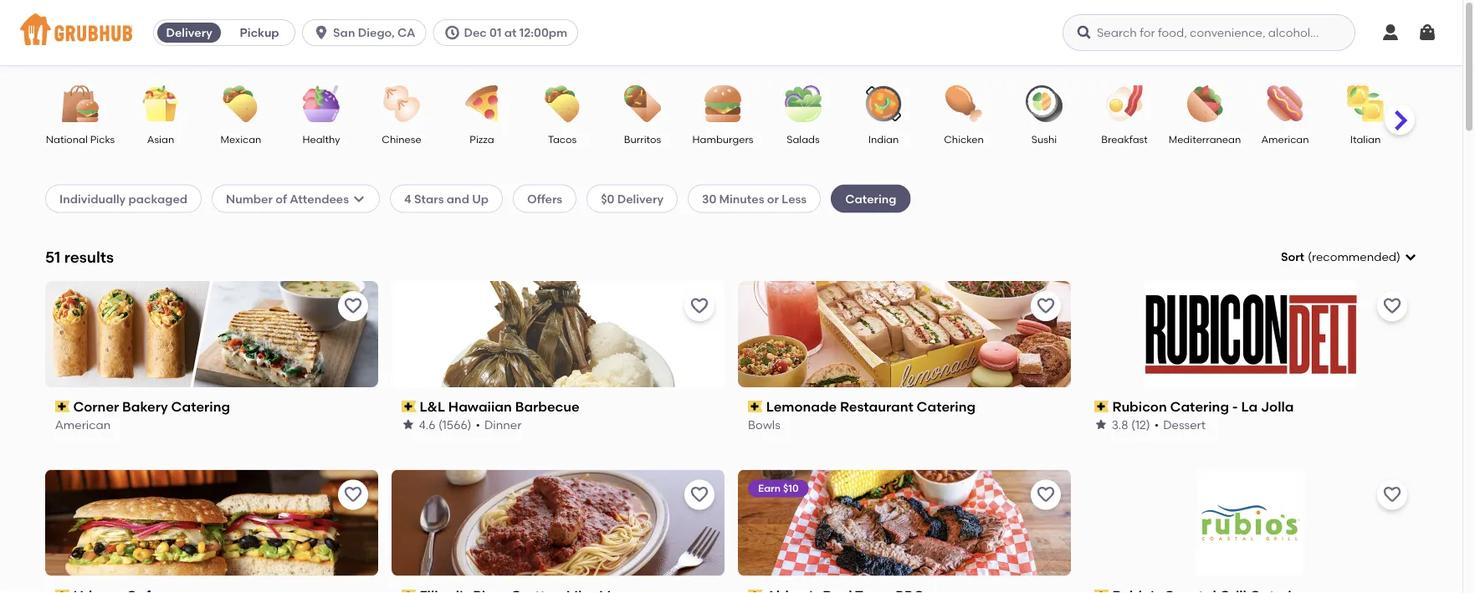 Task type: describe. For each thing, give the bounding box(es) containing it.
lemonade restaurant catering  logo image
[[738, 281, 1072, 387]]

catering inside "link"
[[172, 399, 230, 415]]

of
[[276, 192, 287, 206]]

number
[[226, 192, 273, 206]]

dinner
[[485, 418, 522, 432]]

corner bakery catering logo image
[[45, 281, 378, 387]]

l&l hawaiian barbecue logo image
[[392, 281, 725, 387]]

save this restaurant image for urbane cafe logo
[[343, 485, 363, 505]]

healthy image
[[292, 85, 351, 122]]

subscription pass image inside lemonade restaurant catering link
[[748, 401, 763, 413]]

0 horizontal spatial american
[[55, 418, 111, 432]]

national
[[46, 133, 88, 145]]

restaurant
[[841, 399, 914, 415]]

sort
[[1282, 250, 1305, 264]]

mexican
[[221, 133, 262, 145]]

la
[[1242, 399, 1259, 415]]

4 stars and up
[[404, 192, 489, 206]]

0 vertical spatial american
[[1262, 133, 1310, 145]]

01
[[490, 26, 502, 40]]

hamburgers image
[[694, 85, 753, 122]]

l&l hawaiian barbecue link
[[402, 397, 715, 416]]

• for catering
[[1155, 418, 1160, 432]]

(12)
[[1132, 418, 1151, 432]]

corner bakery catering link
[[55, 397, 368, 416]]

indian image
[[855, 85, 913, 122]]

0 horizontal spatial svg image
[[353, 192, 366, 205]]

catering down indian
[[846, 192, 897, 206]]

asian
[[147, 133, 174, 145]]

l&l
[[420, 399, 446, 415]]

3.8 (12)
[[1113, 418, 1151, 432]]

stars
[[414, 192, 444, 206]]

hawaiian
[[449, 399, 512, 415]]

sort ( recommended )
[[1282, 250, 1401, 264]]

star icon image for rubicon
[[1095, 418, 1108, 432]]

• dinner
[[476, 418, 522, 432]]

51
[[45, 248, 60, 266]]

urbane cafe logo image
[[45, 470, 378, 577]]

chinese
[[382, 133, 422, 145]]

subscription pass image for corner bakery catering
[[55, 401, 70, 413]]

tacos image
[[533, 85, 592, 122]]

3.8
[[1113, 418, 1129, 432]]

barbecue
[[516, 399, 580, 415]]

save this restaurant image for lemonade restaurant catering  logo
[[1036, 296, 1057, 316]]

number of attendees
[[226, 192, 349, 206]]

dec 01 at 12:00pm button
[[433, 19, 585, 46]]

up
[[472, 192, 489, 206]]

svg image inside main navigation navigation
[[1077, 24, 1093, 41]]

subscription pass image for 'abbey's real texas bbq logo'
[[748, 590, 763, 594]]

less
[[782, 192, 807, 206]]

save this restaurant image for rubio's coastal grill catering logo
[[1383, 485, 1403, 505]]

rubicon catering - la jolla logo image
[[1146, 281, 1357, 387]]

san diego, ca
[[333, 26, 416, 40]]

salads
[[787, 133, 820, 145]]

save this restaurant image for rubicon catering - la jolla
[[1383, 296, 1403, 316]]

asian image
[[131, 85, 190, 122]]

1 vertical spatial delivery
[[618, 192, 664, 206]]

recommended
[[1313, 250, 1397, 264]]

pickup button
[[224, 19, 295, 46]]

corner bakery catering
[[73, 399, 230, 415]]

$10
[[784, 483, 799, 495]]

national picks image
[[51, 85, 110, 122]]

subscription pass image for rubicon catering - la jolla
[[1095, 401, 1110, 413]]

subscription pass image for l&l hawaiian barbecue
[[402, 401, 417, 413]]

save this restaurant button for the rubicon catering - la jolla logo
[[1378, 291, 1408, 321]]

save this restaurant button for rubio's coastal grill catering logo
[[1378, 480, 1408, 510]]

breakfast
[[1102, 133, 1148, 145]]

breakfast image
[[1096, 85, 1155, 122]]

save this restaurant image for l&l hawaiian barbecue
[[690, 296, 710, 316]]

abbey's real texas bbq logo image
[[738, 470, 1072, 577]]

lemonade
[[767, 399, 837, 415]]

$0 delivery
[[601, 192, 664, 206]]

packaged
[[129, 192, 188, 206]]



Task type: vqa. For each thing, say whether or not it's contained in the screenshot.
bottommost Beef
no



Task type: locate. For each thing, give the bounding box(es) containing it.
svg image
[[1381, 23, 1401, 43], [1418, 23, 1438, 43], [313, 24, 330, 41], [444, 24, 461, 41], [1405, 250, 1418, 264]]

individually packaged
[[59, 192, 188, 206]]

star icon image left 3.8
[[1095, 418, 1108, 432]]

healthy
[[303, 133, 340, 145]]

diego,
[[358, 26, 395, 40]]

4.6 (1566)
[[419, 418, 472, 432]]

svg image
[[1077, 24, 1093, 41], [353, 192, 366, 205]]

pickup
[[240, 26, 279, 40]]

chinese image
[[373, 85, 431, 122]]

star icon image left 4.6
[[402, 418, 415, 432]]

italian image
[[1337, 85, 1396, 122]]

delivery right $0
[[618, 192, 664, 206]]

offers
[[528, 192, 563, 206]]

none field containing sort
[[1282, 249, 1418, 266]]

0 vertical spatial svg image
[[1077, 24, 1093, 41]]

0 horizontal spatial delivery
[[166, 26, 212, 40]]

• right (12) on the bottom of page
[[1155, 418, 1160, 432]]

or
[[768, 192, 779, 206]]

pizza
[[470, 133, 494, 145]]

results
[[64, 248, 114, 266]]

attendees
[[290, 192, 349, 206]]

rubicon catering - la jolla link
[[1095, 397, 1408, 416]]

tacos
[[548, 133, 577, 145]]

american down american image
[[1262, 133, 1310, 145]]

mexican image
[[212, 85, 270, 122]]

• down hawaiian
[[476, 418, 481, 432]]

1 horizontal spatial american
[[1262, 133, 1310, 145]]

bowls
[[748, 418, 781, 432]]

subscription pass image inside l&l hawaiian barbecue link
[[402, 401, 417, 413]]

rubio's coastal grill catering logo image
[[1198, 470, 1305, 577]]

l&l hawaiian barbecue
[[420, 399, 580, 415]]

sushi
[[1032, 133, 1058, 145]]

chicken image
[[935, 85, 994, 122]]

save this restaurant image for corner bakery catering
[[343, 296, 363, 316]]

save this restaurant button for lemonade restaurant catering  logo
[[1031, 291, 1062, 321]]

sushi image
[[1016, 85, 1074, 122]]

chicken
[[945, 133, 984, 145]]

dessert
[[1164, 418, 1207, 432]]

save this restaurant image
[[343, 296, 363, 316], [690, 296, 710, 316], [1383, 296, 1403, 316], [690, 485, 710, 505]]

lemonade restaurant catering
[[767, 399, 976, 415]]

american down corner
[[55, 418, 111, 432]]

1 star icon image from the left
[[402, 418, 415, 432]]

30 minutes or less
[[702, 192, 807, 206]]

earn
[[759, 483, 781, 495]]

american image
[[1257, 85, 1315, 122]]

delivery button
[[154, 19, 224, 46]]

and
[[447, 192, 470, 206]]

corner
[[73, 399, 119, 415]]

4
[[404, 192, 412, 206]]

hamburgers
[[693, 133, 754, 145]]

american
[[1262, 133, 1310, 145], [55, 418, 111, 432]]

ca
[[398, 26, 416, 40]]

pizza image
[[453, 85, 512, 122]]

filippi's pizza grotto - mira mesa logo image
[[392, 470, 725, 577]]

catering right "bakery"
[[172, 399, 230, 415]]

(1566)
[[439, 418, 472, 432]]

)
[[1397, 250, 1401, 264]]

star icon image for l&l
[[402, 418, 415, 432]]

save this restaurant button for corner bakery catering logo
[[338, 291, 368, 321]]

burritos
[[624, 133, 662, 145]]

1 • from the left
[[476, 418, 481, 432]]

0 horizontal spatial star icon image
[[402, 418, 415, 432]]

1 vertical spatial american
[[55, 418, 111, 432]]

mediterranean
[[1169, 133, 1242, 145]]

• dessert
[[1155, 418, 1207, 432]]

rubicon
[[1113, 399, 1168, 415]]

subscription pass image for rubio's coastal grill catering logo
[[1095, 590, 1110, 594]]

12:00pm
[[520, 26, 568, 40]]

0 horizontal spatial •
[[476, 418, 481, 432]]

san diego, ca button
[[302, 19, 433, 46]]

italian
[[1351, 133, 1382, 145]]

bakery
[[123, 399, 168, 415]]

save this restaurant button for urbane cafe logo
[[338, 480, 368, 510]]

2 • from the left
[[1155, 418, 1160, 432]]

save this restaurant image
[[1036, 296, 1057, 316], [343, 485, 363, 505], [1036, 485, 1057, 505], [1383, 485, 1403, 505]]

1 horizontal spatial •
[[1155, 418, 1160, 432]]

1 horizontal spatial svg image
[[1077, 24, 1093, 41]]

subscription pass image
[[748, 401, 763, 413], [748, 590, 763, 594], [1095, 590, 1110, 594]]

save this restaurant button
[[338, 291, 368, 321], [685, 291, 715, 321], [1031, 291, 1062, 321], [1378, 291, 1408, 321], [338, 480, 368, 510], [685, 480, 715, 510], [1031, 480, 1062, 510], [1378, 480, 1408, 510]]

subscription pass image
[[55, 401, 70, 413], [402, 401, 417, 413], [1095, 401, 1110, 413], [55, 590, 70, 594], [402, 590, 417, 594]]

earn $10
[[759, 483, 799, 495]]

svg image inside dec 01 at 12:00pm button
[[444, 24, 461, 41]]

-
[[1233, 399, 1239, 415]]

51 results
[[45, 248, 114, 266]]

2 star icon image from the left
[[1095, 418, 1108, 432]]

main navigation navigation
[[0, 0, 1463, 65]]

at
[[505, 26, 517, 40]]

delivery left pickup
[[166, 26, 212, 40]]

delivery inside button
[[166, 26, 212, 40]]

star icon image
[[402, 418, 415, 432], [1095, 418, 1108, 432]]

svg image inside san diego, ca button
[[313, 24, 330, 41]]

$0
[[601, 192, 615, 206]]

1 vertical spatial svg image
[[353, 192, 366, 205]]

san
[[333, 26, 355, 40]]

picks
[[90, 133, 115, 145]]

(
[[1309, 250, 1313, 264]]

None field
[[1282, 249, 1418, 266]]

burritos image
[[614, 85, 672, 122]]

jolla
[[1262, 399, 1295, 415]]

catering up "dessert"
[[1171, 399, 1230, 415]]

dec 01 at 12:00pm
[[464, 26, 568, 40]]

30
[[702, 192, 717, 206]]

indian
[[869, 133, 899, 145]]

catering
[[846, 192, 897, 206], [172, 399, 230, 415], [917, 399, 976, 415], [1171, 399, 1230, 415]]

salads image
[[774, 85, 833, 122]]

rubicon catering - la jolla
[[1113, 399, 1295, 415]]

• for hawaiian
[[476, 418, 481, 432]]

•
[[476, 418, 481, 432], [1155, 418, 1160, 432]]

subscription pass image inside rubicon catering - la jolla link
[[1095, 401, 1110, 413]]

dec
[[464, 26, 487, 40]]

save this restaurant button for l&l hawaiian barbecue logo
[[685, 291, 715, 321]]

Search for food, convenience, alcohol... search field
[[1063, 14, 1356, 51]]

catering right restaurant
[[917, 399, 976, 415]]

save this restaurant button for filippi's pizza grotto - mira mesa logo
[[685, 480, 715, 510]]

4.6
[[419, 418, 436, 432]]

subscription pass image inside corner bakery catering "link"
[[55, 401, 70, 413]]

individually
[[59, 192, 126, 206]]

minutes
[[720, 192, 765, 206]]

delivery
[[166, 26, 212, 40], [618, 192, 664, 206]]

0 vertical spatial delivery
[[166, 26, 212, 40]]

mediterranean image
[[1176, 85, 1235, 122]]

national picks
[[46, 133, 115, 145]]

lemonade restaurant catering link
[[748, 397, 1062, 416]]

1 horizontal spatial star icon image
[[1095, 418, 1108, 432]]

1 horizontal spatial delivery
[[618, 192, 664, 206]]



